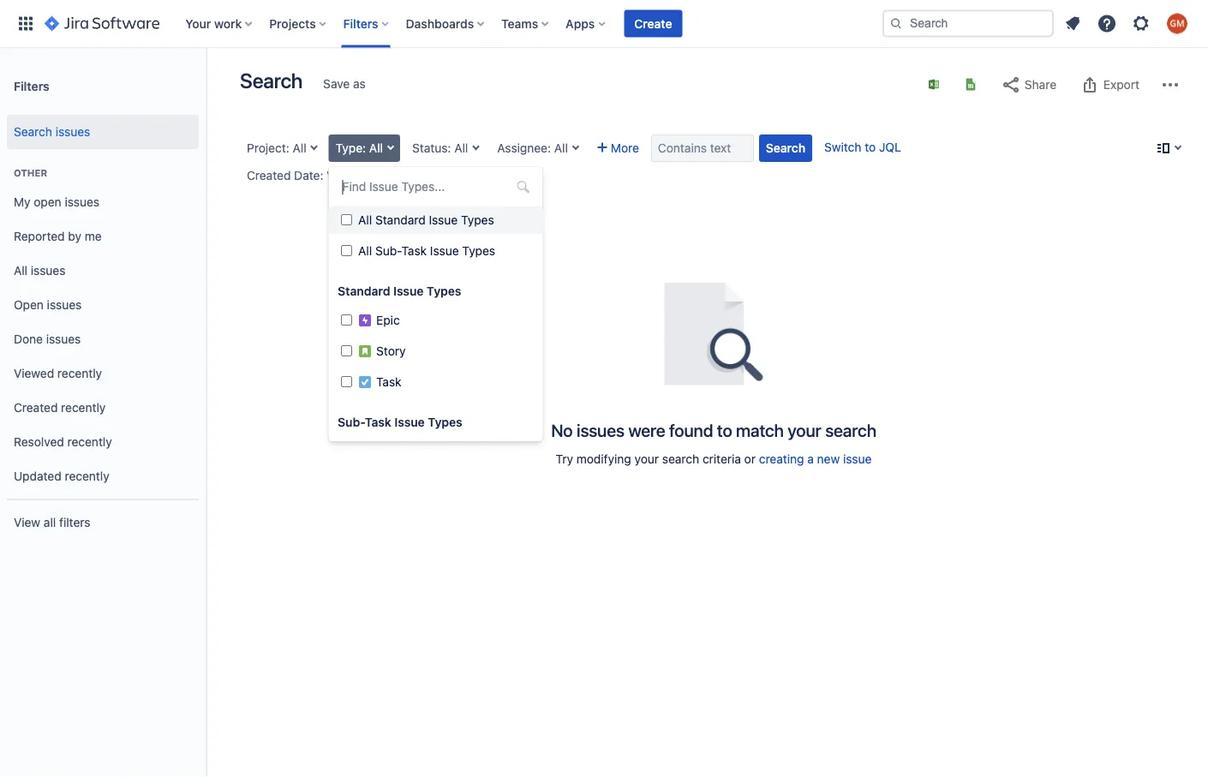 Task type: vqa. For each thing, say whether or not it's contained in the screenshot.
the Project: All at top
yes



Task type: describe. For each thing, give the bounding box(es) containing it.
all inside other group
[[14, 264, 27, 278]]

reported by me link
[[7, 219, 199, 254]]

all up the '2'
[[455, 141, 468, 155]]

weeks,
[[420, 168, 458, 183]]

resolved recently link
[[7, 425, 199, 459]]

all right 'type:' at top
[[369, 141, 383, 155]]

the
[[365, 168, 383, 183]]

2 vertical spatial task
[[365, 415, 391, 429]]

apps
[[566, 16, 595, 30]]

settings image
[[1132, 13, 1152, 34]]

0 horizontal spatial search
[[663, 452, 700, 466]]

try
[[556, 452, 574, 466]]

status:
[[412, 141, 451, 155]]

0 vertical spatial search
[[826, 420, 877, 440]]

issues for done issues
[[46, 332, 81, 346]]

done
[[14, 332, 43, 346]]

your work
[[185, 16, 242, 30]]

view all filters link
[[7, 506, 199, 540]]

create
[[635, 16, 672, 30]]

match
[[736, 420, 784, 440]]

assignee: all
[[497, 141, 568, 155]]

search button
[[759, 135, 813, 162]]

filters inside dropdown button
[[343, 16, 379, 30]]

viewed recently link
[[7, 357, 199, 391]]

dashboards button
[[401, 10, 491, 37]]

more button
[[591, 135, 646, 162]]

more
[[611, 141, 639, 155]]

open in google sheets image
[[964, 78, 978, 91]]

me
[[85, 229, 102, 244]]

recently for resolved recently
[[67, 435, 112, 449]]

were
[[629, 420, 666, 440]]

save as button
[[315, 70, 374, 98]]

created recently
[[14, 401, 106, 415]]

filters button
[[338, 10, 396, 37]]

work
[[214, 16, 242, 30]]

updated recently link
[[7, 459, 199, 494]]

teams button
[[496, 10, 556, 37]]

resolved recently
[[14, 435, 112, 449]]

all standard issue types
[[358, 213, 494, 227]]

issues for all issues
[[31, 264, 66, 278]]

standard issue types
[[337, 284, 461, 298]]

search for search button
[[766, 141, 806, 155]]

dashboards
[[406, 16, 474, 30]]

switch to jql
[[825, 140, 902, 154]]

project:
[[247, 141, 290, 155]]

sub-task issue types
[[337, 415, 462, 429]]

1 horizontal spatial to
[[865, 140, 876, 154]]

my
[[14, 195, 30, 209]]

issue down all standard issue types
[[430, 244, 459, 258]]

resolved
[[14, 435, 64, 449]]

view
[[14, 516, 40, 530]]

status: all
[[412, 141, 468, 155]]

search issues
[[14, 125, 90, 139]]

my open issues link
[[7, 185, 199, 219]]

as
[[353, 77, 366, 91]]

types down days
[[461, 213, 494, 227]]

switch to jql link
[[825, 140, 902, 154]]

open
[[34, 195, 61, 209]]

task inside the standard issue types element
[[376, 375, 401, 389]]

0 vertical spatial search
[[240, 69, 303, 93]]

a
[[808, 452, 814, 466]]

assignee:
[[497, 141, 551, 155]]

type:
[[336, 141, 366, 155]]

modifying
[[577, 452, 632, 466]]

0 vertical spatial task
[[401, 244, 427, 258]]

criteria
[[703, 452, 741, 466]]

date:
[[294, 168, 324, 183]]

created recently link
[[7, 391, 199, 425]]

view all filters
[[14, 516, 91, 530]]

all
[[44, 516, 56, 530]]

export
[[1104, 78, 1140, 92]]

viewed recently
[[14, 367, 102, 381]]

Find Issue Types... field
[[337, 175, 535, 199]]

1 horizontal spatial your
[[788, 420, 822, 440]]

filters
[[59, 516, 91, 530]]

projects button
[[264, 10, 333, 37]]

created for created recently
[[14, 401, 58, 415]]

standard issue types element
[[329, 307, 543, 398]]

last
[[386, 168, 406, 183]]

switch
[[825, 140, 862, 154]]

type: all
[[336, 141, 383, 155]]

search issues group
[[7, 110, 199, 154]]

all up date:
[[293, 141, 307, 155]]

other
[[14, 168, 47, 179]]

no issues were found to match your search
[[551, 420, 877, 440]]

updated
[[14, 469, 61, 484]]

done issues
[[14, 332, 81, 346]]

recently for updated recently
[[65, 469, 109, 484]]

all down created date: within the last 4 weeks, 2 days
[[358, 213, 372, 227]]



Task type: locate. For each thing, give the bounding box(es) containing it.
open issues
[[14, 298, 82, 312]]

save
[[323, 77, 350, 91]]

standard up epic
[[337, 284, 390, 298]]

viewed
[[14, 367, 54, 381]]

types down the standard issue types element
[[428, 415, 462, 429]]

issue
[[429, 213, 457, 227], [430, 244, 459, 258], [393, 284, 423, 298], [394, 415, 425, 429]]

recently down viewed recently link
[[61, 401, 106, 415]]

1 horizontal spatial search
[[240, 69, 303, 93]]

recently inside viewed recently link
[[57, 367, 102, 381]]

search image
[[890, 17, 904, 30]]

0 vertical spatial sub-
[[375, 244, 401, 258]]

appswitcher icon image
[[15, 13, 36, 34]]

new
[[818, 452, 840, 466]]

epic
[[376, 313, 400, 327]]

recently inside created recently link
[[61, 401, 106, 415]]

issues for search issues
[[55, 125, 90, 139]]

1 vertical spatial sub-
[[337, 415, 365, 429]]

created inside other group
[[14, 401, 58, 415]]

help image
[[1097, 13, 1118, 34]]

other group
[[7, 149, 199, 499]]

all sub-task issue types
[[358, 244, 495, 258]]

creating a new issue link
[[759, 452, 872, 466]]

standard up the all sub-task issue types
[[375, 213, 425, 227]]

jql
[[880, 140, 902, 154]]

done issues link
[[7, 322, 199, 357]]

0 horizontal spatial sub-
[[337, 415, 365, 429]]

issues inside group
[[55, 125, 90, 139]]

issues for no issues were found to match your search
[[577, 420, 625, 440]]

1 vertical spatial search
[[663, 452, 700, 466]]

filters up as
[[343, 16, 379, 30]]

all right assignee:
[[555, 141, 568, 155]]

1 horizontal spatial created
[[247, 168, 291, 183]]

story
[[376, 344, 406, 358]]

0 vertical spatial created
[[247, 168, 291, 183]]

0 horizontal spatial your
[[635, 452, 659, 466]]

your down were
[[635, 452, 659, 466]]

issue
[[844, 452, 872, 466]]

1 horizontal spatial filters
[[343, 16, 379, 30]]

reported
[[14, 229, 65, 244]]

types
[[461, 213, 494, 227], [462, 244, 495, 258], [426, 284, 461, 298], [428, 415, 462, 429]]

0 horizontal spatial search
[[14, 125, 52, 139]]

None checkbox
[[341, 245, 352, 256], [341, 315, 352, 326], [341, 245, 352, 256], [341, 315, 352, 326]]

within
[[327, 168, 362, 183]]

0 vertical spatial to
[[865, 140, 876, 154]]

recently down resolved recently link
[[65, 469, 109, 484]]

1 horizontal spatial search
[[826, 420, 877, 440]]

to
[[865, 140, 876, 154], [717, 420, 733, 440]]

created down viewed at the left top of page
[[14, 401, 58, 415]]

all up 'standard issue types'
[[358, 244, 372, 258]]

teams
[[502, 16, 539, 30]]

0 horizontal spatial to
[[717, 420, 733, 440]]

2 vertical spatial search
[[766, 141, 806, 155]]

issue up epic
[[393, 284, 423, 298]]

your profile and settings image
[[1168, 13, 1188, 34]]

1 vertical spatial task
[[376, 375, 401, 389]]

search left switch
[[766, 141, 806, 155]]

None checkbox
[[341, 214, 352, 225], [341, 345, 352, 357], [341, 376, 352, 387], [341, 214, 352, 225], [341, 345, 352, 357], [341, 376, 352, 387]]

search down projects
[[240, 69, 303, 93]]

recently for viewed recently
[[57, 367, 102, 381]]

1 vertical spatial filters
[[14, 79, 49, 93]]

notifications image
[[1063, 13, 1084, 34]]

2 horizontal spatial search
[[766, 141, 806, 155]]

4
[[409, 168, 417, 183]]

standard
[[375, 213, 425, 227], [337, 284, 390, 298]]

recently inside updated recently link
[[65, 469, 109, 484]]

Search issues using keywords text field
[[651, 135, 754, 162]]

recently down created recently link
[[67, 435, 112, 449]]

filters
[[343, 16, 379, 30], [14, 79, 49, 93]]

open
[[14, 298, 44, 312]]

your up a
[[788, 420, 822, 440]]

your work button
[[180, 10, 259, 37]]

search issues link
[[7, 115, 199, 149]]

creating
[[759, 452, 805, 466]]

issue down "find issue types..." field
[[429, 213, 457, 227]]

types down all standard issue types
[[462, 244, 495, 258]]

sub-
[[375, 244, 401, 258], [337, 415, 365, 429]]

default image
[[517, 180, 530, 194]]

issues for open issues
[[47, 298, 82, 312]]

task
[[401, 244, 427, 258], [376, 375, 401, 389], [365, 415, 391, 429]]

search up other
[[14, 125, 52, 139]]

2
[[462, 168, 469, 183]]

1 vertical spatial created
[[14, 401, 58, 415]]

created down 'project:'
[[247, 168, 291, 183]]

0 vertical spatial your
[[788, 420, 822, 440]]

created
[[247, 168, 291, 183], [14, 401, 58, 415]]

share link
[[993, 71, 1066, 99]]

Search field
[[883, 10, 1054, 37]]

all issues
[[14, 264, 66, 278]]

open issues link
[[7, 288, 199, 322]]

issues
[[55, 125, 90, 139], [65, 195, 100, 209], [31, 264, 66, 278], [47, 298, 82, 312], [46, 332, 81, 346], [577, 420, 625, 440]]

to up criteria
[[717, 420, 733, 440]]

my open issues
[[14, 195, 100, 209]]

save as
[[323, 77, 366, 91]]

search up issue
[[826, 420, 877, 440]]

by
[[68, 229, 81, 244]]

1 vertical spatial to
[[717, 420, 733, 440]]

1 vertical spatial your
[[635, 452, 659, 466]]

1 vertical spatial standard
[[337, 284, 390, 298]]

0 horizontal spatial created
[[14, 401, 58, 415]]

0 vertical spatial standard
[[375, 213, 425, 227]]

created date: within the last 4 weeks, 2 days
[[247, 168, 498, 183]]

banner containing your work
[[0, 0, 1209, 48]]

updated recently
[[14, 469, 109, 484]]

to left jql
[[865, 140, 876, 154]]

search inside group
[[14, 125, 52, 139]]

issue down story
[[394, 415, 425, 429]]

0 horizontal spatial filters
[[14, 79, 49, 93]]

all issues link
[[7, 254, 199, 288]]

found
[[670, 420, 713, 440]]

search inside button
[[766, 141, 806, 155]]

all
[[293, 141, 307, 155], [369, 141, 383, 155], [455, 141, 468, 155], [555, 141, 568, 155], [358, 213, 372, 227], [358, 244, 372, 258], [14, 264, 27, 278]]

search
[[240, 69, 303, 93], [14, 125, 52, 139], [766, 141, 806, 155]]

try modifying your search criteria or creating a new issue
[[556, 452, 872, 466]]

1 horizontal spatial sub-
[[375, 244, 401, 258]]

share
[[1025, 78, 1057, 92]]

search down found
[[663, 452, 700, 466]]

your
[[185, 16, 211, 30]]

your
[[788, 420, 822, 440], [635, 452, 659, 466]]

filters up the search issues
[[14, 79, 49, 93]]

search for search issues
[[14, 125, 52, 139]]

banner
[[0, 0, 1209, 48]]

project: all
[[247, 141, 307, 155]]

export button
[[1072, 71, 1149, 99]]

search
[[826, 420, 877, 440], [663, 452, 700, 466]]

1 vertical spatial search
[[14, 125, 52, 139]]

reported by me
[[14, 229, 102, 244]]

or
[[745, 452, 756, 466]]

projects
[[269, 16, 316, 30]]

primary element
[[10, 0, 883, 48]]

recently
[[57, 367, 102, 381], [61, 401, 106, 415], [67, 435, 112, 449], [65, 469, 109, 484]]

apps button
[[561, 10, 612, 37]]

remove criteria image
[[432, 168, 446, 182]]

days
[[472, 168, 498, 183]]

jira software image
[[45, 13, 160, 34], [45, 13, 160, 34]]

all up open
[[14, 264, 27, 278]]

types down the all sub-task issue types
[[426, 284, 461, 298]]

recently up created recently
[[57, 367, 102, 381]]

0 vertical spatial filters
[[343, 16, 379, 30]]

sidebar navigation image
[[187, 69, 225, 103]]

created for created date: within the last 4 weeks, 2 days
[[247, 168, 291, 183]]

create button
[[624, 10, 683, 37]]

recently for created recently
[[61, 401, 106, 415]]

open in microsoft excel image
[[928, 78, 941, 91]]

recently inside resolved recently link
[[67, 435, 112, 449]]



